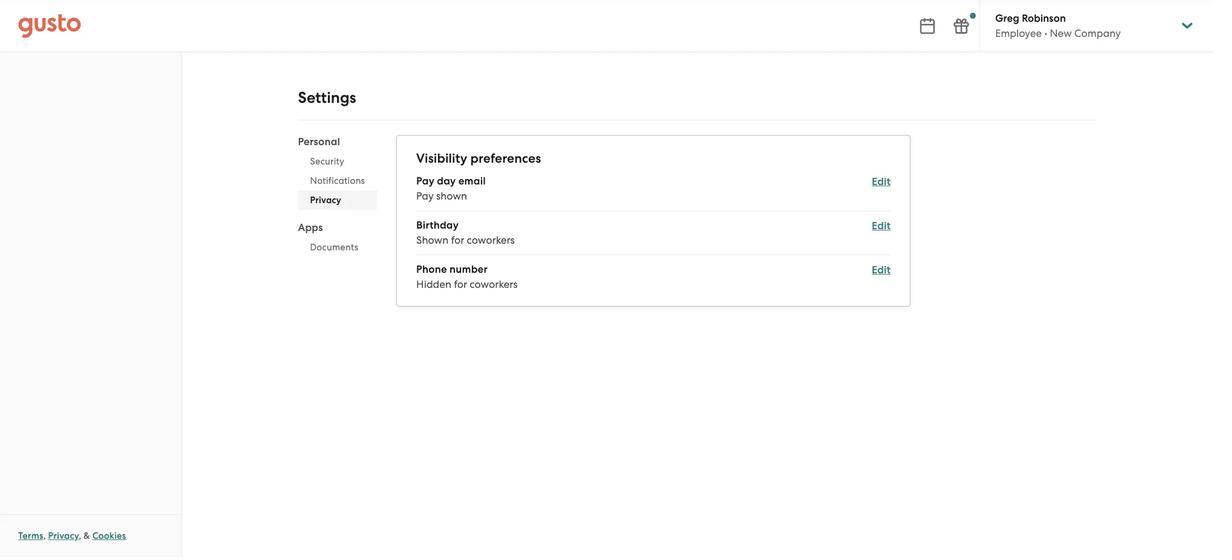 Task type: vqa. For each thing, say whether or not it's contained in the screenshot.
'EMAIL'
yes



Task type: describe. For each thing, give the bounding box(es) containing it.
notifications
[[310, 176, 365, 186]]

day
[[437, 175, 456, 188]]

edit for pay day email
[[872, 176, 891, 188]]

group containing personal
[[298, 135, 377, 261]]

coworkers inside phone number hidden for coworkers
[[470, 278, 518, 291]]

security
[[310, 156, 344, 167]]

edit link for phone number
[[872, 264, 891, 277]]

birthday element
[[417, 219, 891, 255]]

visibility preferences group
[[417, 150, 891, 292]]

company
[[1075, 27, 1121, 39]]

terms link
[[18, 531, 43, 542]]

•
[[1045, 27, 1048, 39]]

greg robinson employee • new company
[[996, 12, 1121, 39]]

personal
[[298, 136, 340, 148]]

&
[[84, 531, 90, 542]]

birthday shown for coworkers
[[417, 219, 515, 246]]

apps
[[298, 222, 323, 234]]

visibility
[[417, 151, 468, 166]]

pay day email element
[[417, 174, 891, 211]]

list containing pay day email
[[417, 174, 891, 292]]

visibility preferences
[[417, 151, 541, 166]]

notifications link
[[298, 171, 377, 191]]

coworkers inside birthday shown for coworkers
[[467, 234, 515, 246]]

edit for phone number
[[872, 264, 891, 277]]

edit for birthday
[[872, 220, 891, 232]]

gusto navigation element
[[0, 52, 181, 100]]

2 pay from the top
[[417, 190, 434, 202]]

1 vertical spatial privacy
[[48, 531, 79, 542]]

for inside birthday shown for coworkers
[[451, 234, 464, 246]]

edit link for pay day email
[[872, 176, 891, 188]]

phone number hidden for coworkers
[[417, 263, 518, 291]]

greg
[[996, 12, 1020, 25]]

birthday
[[417, 219, 459, 232]]



Task type: locate. For each thing, give the bounding box(es) containing it.
edit link inside pay day email element
[[872, 176, 891, 188]]

terms
[[18, 531, 43, 542]]

pay left day
[[417, 175, 435, 188]]

phone
[[417, 263, 447, 276]]

1 vertical spatial pay
[[417, 190, 434, 202]]

for
[[451, 234, 464, 246], [454, 278, 467, 291]]

hidden
[[417, 278, 452, 291]]

0 vertical spatial edit link
[[872, 176, 891, 188]]

pay
[[417, 175, 435, 188], [417, 190, 434, 202]]

edit inside birthday element
[[872, 220, 891, 232]]

phone number element
[[417, 263, 891, 292]]

0 vertical spatial edit
[[872, 176, 891, 188]]

3 edit from the top
[[872, 264, 891, 277]]

coworkers up number
[[467, 234, 515, 246]]

number
[[450, 263, 488, 276]]

2 , from the left
[[79, 531, 81, 542]]

2 vertical spatial edit
[[872, 264, 891, 277]]

documents
[[310, 242, 358, 253]]

0 vertical spatial privacy link
[[298, 191, 377, 210]]

privacy down notifications
[[310, 195, 341, 206]]

pay left shown
[[417, 190, 434, 202]]

email
[[459, 175, 486, 188]]

1 horizontal spatial privacy
[[310, 195, 341, 206]]

edit inside pay day email element
[[872, 176, 891, 188]]

coworkers
[[467, 234, 515, 246], [470, 278, 518, 291]]

0 vertical spatial privacy
[[310, 195, 341, 206]]

3 edit link from the top
[[872, 264, 891, 277]]

1 vertical spatial edit
[[872, 220, 891, 232]]

shown
[[417, 234, 449, 246]]

group
[[298, 135, 377, 261]]

terms , privacy , & cookies
[[18, 531, 126, 542]]

1 edit link from the top
[[872, 176, 891, 188]]

1 vertical spatial privacy link
[[48, 531, 79, 542]]

for inside phone number hidden for coworkers
[[454, 278, 467, 291]]

coworkers down number
[[470, 278, 518, 291]]

new
[[1050, 27, 1072, 39]]

0 vertical spatial for
[[451, 234, 464, 246]]

0 vertical spatial coworkers
[[467, 234, 515, 246]]

2 edit link from the top
[[872, 220, 891, 232]]

edit link
[[872, 176, 891, 188], [872, 220, 891, 232], [872, 264, 891, 277]]

1 vertical spatial coworkers
[[470, 278, 518, 291]]

security link
[[298, 152, 377, 171]]

cookies
[[92, 531, 126, 542]]

for down number
[[454, 278, 467, 291]]

edit link for birthday
[[872, 220, 891, 232]]

pay day email pay shown
[[417, 175, 486, 202]]

2 vertical spatial edit link
[[872, 264, 891, 277]]

privacy
[[310, 195, 341, 206], [48, 531, 79, 542]]

robinson
[[1022, 12, 1066, 25]]

privacy link
[[298, 191, 377, 210], [48, 531, 79, 542]]

1 edit from the top
[[872, 176, 891, 188]]

documents link
[[298, 238, 377, 257]]

preferences
[[471, 151, 541, 166]]

2 edit from the top
[[872, 220, 891, 232]]

settings
[[298, 88, 356, 107]]

1 vertical spatial for
[[454, 278, 467, 291]]

edit
[[872, 176, 891, 188], [872, 220, 891, 232], [872, 264, 891, 277]]

0 vertical spatial pay
[[417, 175, 435, 188]]

edit link inside phone number element
[[872, 264, 891, 277]]

,
[[43, 531, 46, 542], [79, 531, 81, 542]]

1 pay from the top
[[417, 175, 435, 188]]

0 horizontal spatial privacy link
[[48, 531, 79, 542]]

1 , from the left
[[43, 531, 46, 542]]

employee
[[996, 27, 1042, 39]]

edit link inside birthday element
[[872, 220, 891, 232]]

shown
[[436, 190, 467, 202]]

cookies button
[[92, 529, 126, 544]]

0 horizontal spatial ,
[[43, 531, 46, 542]]

0 horizontal spatial privacy
[[48, 531, 79, 542]]

1 horizontal spatial ,
[[79, 531, 81, 542]]

privacy left the "&" at left bottom
[[48, 531, 79, 542]]

edit inside phone number element
[[872, 264, 891, 277]]

for down birthday
[[451, 234, 464, 246]]

home image
[[18, 14, 81, 38]]

list
[[417, 174, 891, 292]]

1 vertical spatial edit link
[[872, 220, 891, 232]]

privacy link left the "&" at left bottom
[[48, 531, 79, 542]]

1 horizontal spatial privacy link
[[298, 191, 377, 210]]

privacy link down notifications
[[298, 191, 377, 210]]



